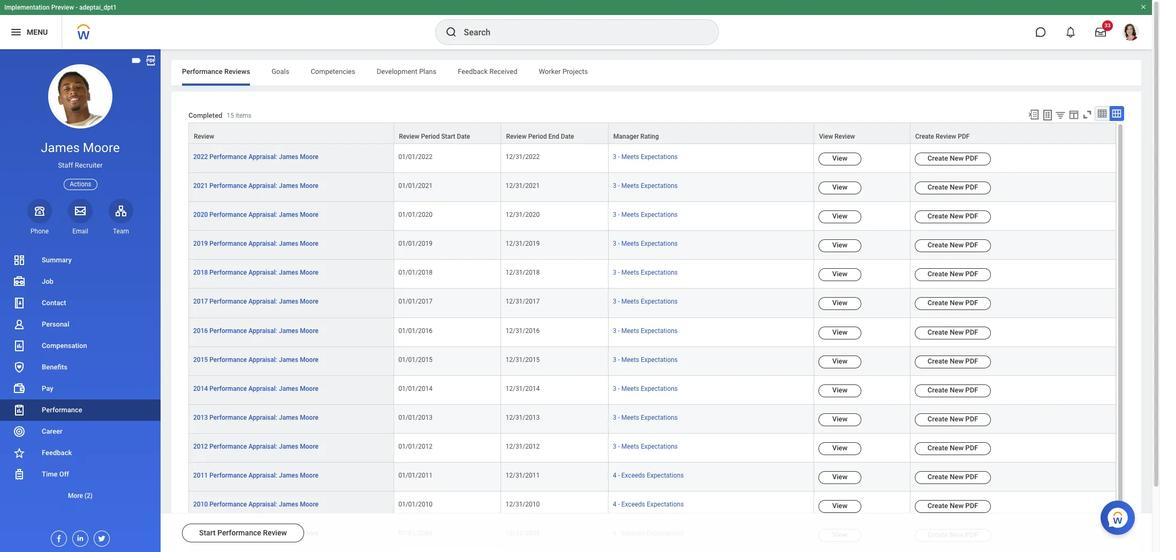 Task type: locate. For each thing, give the bounding box(es) containing it.
6 3 - meets expectations from the top
[[613, 298, 678, 305]]

benefits link
[[0, 357, 161, 378]]

3 for 12/31/2020
[[613, 211, 617, 219]]

9 3 from the top
[[613, 385, 617, 392]]

james inside the navigation pane region
[[41, 140, 80, 155]]

james up 2008 performance appraisal: james moore link at the bottom left
[[279, 501, 298, 508]]

contact image
[[13, 297, 26, 309]]

performance for 2014
[[210, 385, 247, 392]]

performance for 2019
[[210, 240, 247, 248]]

0 horizontal spatial start
[[199, 529, 216, 537]]

2016 performance appraisal: james moore link
[[193, 325, 319, 334]]

actions button
[[64, 179, 97, 190]]

4 - exceeds expectations for 12/31/2010
[[613, 501, 684, 508]]

3 appraisal: from the top
[[249, 211, 277, 219]]

new for 3rd create new pdf button from the top of the page
[[950, 212, 964, 220]]

7 new from the top
[[950, 328, 964, 336]]

16 row from the top
[[188, 549, 1116, 552]]

4 - exceeds expectations link for 12/31/2010
[[613, 499, 684, 508]]

3 4 from the top
[[613, 530, 617, 537]]

12 appraisal: from the top
[[249, 472, 277, 479]]

- inside menu banner
[[76, 4, 78, 11]]

5 appraisal: from the top
[[249, 269, 277, 277]]

notifications large image
[[1066, 27, 1076, 37]]

2015 performance appraisal: james moore
[[193, 356, 319, 363]]

7 3 - meets expectations link from the top
[[613, 325, 678, 334]]

table image
[[1097, 108, 1108, 119]]

cell
[[394, 549, 501, 552], [501, 549, 609, 552], [609, 549, 814, 552], [814, 549, 911, 552], [911, 549, 1116, 552]]

performance right 2020 at the top of the page
[[210, 211, 247, 219]]

01/01/2016
[[398, 327, 433, 334]]

1 vertical spatial 4
[[613, 501, 617, 508]]

moore for 2014 performance appraisal: james moore
[[300, 385, 319, 392]]

3 4 - exceeds expectations link from the top
[[613, 527, 684, 537]]

2 4 - exceeds expectations link from the top
[[613, 499, 684, 508]]

james for 2013 performance appraisal: james moore
[[279, 414, 298, 421]]

8 meets from the top
[[622, 356, 639, 363]]

0 horizontal spatial date
[[457, 133, 470, 140]]

performance for 2020
[[210, 211, 247, 219]]

- for 12/31/2016
[[618, 327, 620, 334]]

13 row from the top
[[188, 463, 1116, 492]]

8 appraisal: from the top
[[249, 356, 277, 363]]

-
[[76, 4, 78, 11], [618, 153, 620, 161], [618, 182, 620, 190], [618, 211, 620, 219], [618, 240, 620, 248], [618, 269, 620, 277], [618, 298, 620, 305], [618, 327, 620, 334], [618, 356, 620, 363], [618, 385, 620, 392], [618, 414, 620, 421], [618, 443, 620, 450], [618, 472, 620, 479], [618, 501, 620, 508], [618, 530, 620, 537]]

appraisal: up 2014 performance appraisal: james moore link
[[249, 356, 277, 363]]

expectations for 12/31/2010
[[647, 501, 684, 508]]

2 date from the left
[[561, 133, 574, 140]]

12/31/2008
[[506, 530, 540, 537]]

feedback for feedback
[[42, 449, 72, 457]]

appraisal: up 2018 performance appraisal: james moore link at the left
[[249, 240, 277, 248]]

james up the staff
[[41, 140, 80, 155]]

- for 12/31/2020
[[618, 211, 620, 219]]

3 3 - meets expectations link from the top
[[613, 209, 678, 219]]

appraisal: up 2008 performance appraisal: james moore link at the bottom left
[[249, 501, 277, 508]]

inbox large image
[[1096, 27, 1106, 37]]

plans
[[419, 67, 437, 76]]

01/01/2021
[[398, 182, 433, 190]]

rating
[[641, 133, 659, 140]]

01/01/2012
[[398, 443, 433, 450]]

feedback up time off
[[42, 449, 72, 457]]

export to worksheets image
[[1041, 109, 1054, 122]]

12/31/2022
[[506, 153, 540, 161]]

4 - exceeds expectations for 12/31/2008
[[613, 530, 684, 537]]

new for seventh create new pdf button from the bottom of the page
[[950, 357, 964, 365]]

expectations for 12/31/2017
[[641, 298, 678, 305]]

9 3 - meets expectations from the top
[[613, 385, 678, 392]]

list containing summary
[[0, 250, 161, 507]]

james for 2019 performance appraisal: james moore
[[279, 240, 298, 248]]

8 3 from the top
[[613, 356, 617, 363]]

33 button
[[1089, 20, 1113, 44]]

1 3 - meets expectations link from the top
[[613, 151, 678, 161]]

appraisal: up 2016 performance appraisal: james moore link
[[249, 298, 277, 305]]

fullscreen image
[[1082, 109, 1093, 120]]

2 exceeds from the top
[[622, 501, 645, 508]]

moore for 2008 performance appraisal: james moore
[[300, 530, 319, 537]]

6 3 - meets expectations link from the top
[[613, 296, 678, 305]]

manager rating button
[[609, 123, 814, 144]]

0 vertical spatial exceeds
[[622, 472, 645, 479]]

review period start date button
[[394, 123, 501, 144]]

appraisal: up 2015 performance appraisal: james moore link
[[249, 327, 277, 334]]

new for second create new pdf button from the top of the page
[[950, 183, 964, 191]]

james inside 'link'
[[279, 240, 298, 248]]

4 3 from the top
[[613, 240, 617, 248]]

1 horizontal spatial feedback
[[458, 67, 488, 76]]

feedback for feedback received
[[458, 67, 488, 76]]

moore for 2011 performance appraisal: james moore
[[300, 472, 319, 479]]

3 - meets expectations link for 12/31/2015
[[613, 354, 678, 363]]

3 - meets expectations link for 12/31/2020
[[613, 209, 678, 219]]

11 3 - meets expectations link from the top
[[613, 441, 678, 450]]

appraisal: up 2017 performance appraisal: james moore link
[[249, 269, 277, 277]]

moore inside the navigation pane region
[[83, 140, 120, 155]]

9 create new pdf button from the top
[[915, 384, 991, 397]]

1 vertical spatial exceeds
[[622, 501, 645, 508]]

appraisal: for 2022
[[249, 153, 277, 161]]

close environment banner image
[[1141, 4, 1147, 10]]

expectations for 12/31/2011
[[647, 472, 684, 479]]

feedback left received
[[458, 67, 488, 76]]

actions
[[70, 180, 91, 188]]

01/01/2014
[[398, 385, 433, 392]]

14 create new pdf button from the top
[[915, 529, 991, 542]]

staff recruiter
[[58, 161, 103, 169]]

3 - meets expectations link
[[613, 151, 678, 161], [613, 180, 678, 190], [613, 209, 678, 219], [613, 238, 678, 248], [613, 267, 678, 277], [613, 296, 678, 305], [613, 325, 678, 334], [613, 354, 678, 363], [613, 383, 678, 392], [613, 412, 678, 421], [613, 441, 678, 450]]

1 vertical spatial 4 - exceeds expectations
[[613, 501, 684, 508]]

expectations
[[641, 153, 678, 161], [641, 182, 678, 190], [641, 211, 678, 219], [641, 240, 678, 248], [641, 269, 678, 277], [641, 298, 678, 305], [641, 327, 678, 334], [641, 356, 678, 363], [641, 385, 678, 392], [641, 414, 678, 421], [641, 443, 678, 450], [647, 472, 684, 479], [647, 501, 684, 508], [647, 530, 684, 537]]

3 - meets expectations for 12/31/2022
[[613, 153, 678, 161]]

performance right 2011
[[210, 472, 247, 479]]

linkedin image
[[73, 531, 85, 542]]

appraisal: up 2011 performance appraisal: james moore link
[[249, 443, 277, 450]]

1 horizontal spatial date
[[561, 133, 574, 140]]

3 4 - exceeds expectations from the top
[[613, 530, 684, 537]]

1 exceeds from the top
[[622, 472, 645, 479]]

1 horizontal spatial period
[[528, 133, 547, 140]]

01/01/2015
[[398, 356, 433, 363]]

james for 2020 performance appraisal: james moore
[[279, 211, 298, 219]]

james for 2017 performance appraisal: james moore
[[279, 298, 298, 305]]

performance inside button
[[217, 529, 261, 537]]

james up 2020 performance appraisal: james moore link
[[279, 182, 298, 190]]

2 vertical spatial 4
[[613, 530, 617, 537]]

7 row from the top
[[188, 289, 1116, 318]]

12/31/2012
[[506, 443, 540, 450]]

1 3 - meets expectations from the top
[[613, 153, 678, 161]]

7 meets from the top
[[622, 327, 639, 334]]

0 vertical spatial 4
[[613, 472, 617, 479]]

performance right 2015
[[210, 356, 247, 363]]

2010 performance appraisal: james moore
[[193, 501, 319, 508]]

moore for 2015 performance appraisal: james moore
[[300, 356, 319, 363]]

1 vertical spatial 4 - exceeds expectations link
[[613, 499, 684, 508]]

competencies
[[311, 67, 355, 76]]

3 create new pdf from the top
[[928, 212, 978, 220]]

9 appraisal: from the top
[[249, 385, 277, 392]]

start performance review button
[[182, 524, 304, 542]]

4 - exceeds expectations
[[613, 472, 684, 479], [613, 501, 684, 508], [613, 530, 684, 537]]

create new pdf button
[[915, 153, 991, 166], [915, 182, 991, 194], [915, 211, 991, 223], [915, 240, 991, 252], [915, 268, 991, 281], [915, 297, 991, 310], [915, 326, 991, 339], [915, 355, 991, 368], [915, 384, 991, 397], [915, 413, 991, 426], [915, 442, 991, 455], [915, 471, 991, 484], [915, 500, 991, 513], [915, 529, 991, 542]]

view printable version (pdf) image
[[145, 55, 157, 66]]

end
[[549, 133, 559, 140]]

james up 2019 performance appraisal: james moore 'link'
[[279, 211, 298, 219]]

james up 2012 performance appraisal: james moore link
[[279, 414, 298, 421]]

4 - exceeds expectations link for 12/31/2011
[[613, 470, 684, 479]]

email button
[[68, 199, 93, 236]]

2015
[[193, 356, 208, 363]]

12 row from the top
[[188, 434, 1116, 463]]

performance inside 'link'
[[210, 240, 247, 248]]

10 appraisal: from the top
[[249, 414, 277, 421]]

7 3 - meets expectations from the top
[[613, 327, 678, 334]]

create
[[916, 133, 934, 140], [928, 154, 948, 162], [928, 183, 948, 191], [928, 212, 948, 220], [928, 241, 948, 249], [928, 270, 948, 278], [928, 299, 948, 307], [928, 328, 948, 336], [928, 357, 948, 365], [928, 386, 948, 394], [928, 415, 948, 423], [928, 444, 948, 452], [928, 473, 948, 481], [928, 502, 948, 510], [928, 531, 948, 539]]

james up 2016 performance appraisal: james moore link
[[279, 298, 298, 305]]

01/01/2019
[[398, 240, 433, 248]]

performance right 2014
[[210, 385, 247, 392]]

meets for 12/31/2015
[[622, 356, 639, 363]]

- for 12/31/2022
[[618, 153, 620, 161]]

2015 performance appraisal: james moore link
[[193, 354, 319, 363]]

job image
[[13, 275, 26, 288]]

3 for 12/31/2019
[[613, 240, 617, 248]]

worker projects
[[539, 67, 588, 76]]

4 3 - meets expectations from the top
[[613, 240, 678, 248]]

row header
[[188, 549, 394, 552]]

more (2) button
[[0, 485, 161, 507]]

2012
[[193, 443, 208, 450]]

meets for 12/31/2022
[[622, 153, 639, 161]]

6 view button from the top
[[819, 297, 862, 310]]

expectations for 12/31/2013
[[641, 414, 678, 421]]

performance right "2018"
[[210, 269, 247, 277]]

performance right 2013
[[210, 414, 247, 421]]

2 meets from the top
[[622, 182, 639, 190]]

appraisal: up 2020 performance appraisal: james moore link
[[249, 182, 277, 190]]

performance for 2012
[[210, 443, 247, 450]]

1 3 from the top
[[613, 153, 617, 161]]

0 vertical spatial 4 - exceeds expectations
[[613, 472, 684, 479]]

time
[[42, 470, 58, 478]]

pay
[[42, 384, 53, 392]]

2022 performance appraisal: james moore link
[[193, 151, 319, 161]]

3 exceeds from the top
[[622, 530, 645, 537]]

11 create new pdf from the top
[[928, 444, 978, 452]]

menu button
[[0, 15, 62, 49]]

pdf
[[958, 133, 970, 140], [966, 154, 978, 162], [966, 183, 978, 191], [966, 212, 978, 220], [966, 241, 978, 249], [966, 270, 978, 278], [966, 299, 978, 307], [966, 328, 978, 336], [966, 357, 978, 365], [966, 386, 978, 394], [966, 415, 978, 423], [966, 444, 978, 452], [966, 473, 978, 481], [966, 502, 978, 510], [966, 531, 978, 539]]

james for 2014 performance appraisal: james moore
[[279, 385, 298, 392]]

meets for 12/31/2016
[[622, 327, 639, 334]]

phone image
[[32, 204, 47, 217]]

2018 performance appraisal: james moore link
[[193, 267, 319, 277]]

6 appraisal: from the top
[[249, 298, 277, 305]]

performance for 2010
[[210, 501, 247, 508]]

14 row from the top
[[188, 492, 1116, 521]]

0 horizontal spatial feedback
[[42, 449, 72, 457]]

appraisal: up 2010 performance appraisal: james moore link
[[249, 472, 277, 479]]

5 3 - meets expectations from the top
[[613, 269, 678, 277]]

performance inside list
[[42, 406, 82, 414]]

james up 2018 performance appraisal: james moore link at the left
[[279, 240, 298, 248]]

33
[[1105, 22, 1111, 28]]

personal link
[[0, 314, 161, 335]]

expectations for 12/31/2012
[[641, 443, 678, 450]]

1 row from the top
[[188, 123, 1116, 144]]

0 horizontal spatial period
[[421, 133, 440, 140]]

4 - exceeds expectations link for 12/31/2008
[[613, 527, 684, 537]]

5 meets from the top
[[622, 269, 639, 277]]

1 meets from the top
[[622, 153, 639, 161]]

3 - meets expectations link for 12/31/2022
[[613, 151, 678, 161]]

appraisal: for 2013
[[249, 414, 277, 421]]

2 period from the left
[[528, 133, 547, 140]]

0 vertical spatial feedback
[[458, 67, 488, 76]]

appraisal: for 2012
[[249, 443, 277, 450]]

performance right 2012
[[210, 443, 247, 450]]

2014
[[193, 385, 208, 392]]

performance for 2018
[[210, 269, 247, 277]]

performance inside tab list
[[182, 67, 223, 76]]

3 - meets expectations link for 12/31/2012
[[613, 441, 678, 450]]

performance up "career"
[[42, 406, 82, 414]]

11 3 from the top
[[613, 443, 617, 450]]

james for 2008 performance appraisal: james moore
[[279, 530, 298, 537]]

new for 5th create new pdf button
[[950, 270, 964, 278]]

appraisal: for 2019
[[249, 240, 277, 248]]

14 new from the top
[[950, 531, 964, 539]]

3 for 12/31/2021
[[613, 182, 617, 190]]

9 meets from the top
[[622, 385, 639, 392]]

3 - meets expectations for 12/31/2020
[[613, 211, 678, 219]]

2 3 - meets expectations link from the top
[[613, 180, 678, 190]]

4 cell from the left
[[814, 549, 911, 552]]

10 3 - meets expectations link from the top
[[613, 412, 678, 421]]

performance right 2010
[[210, 501, 247, 508]]

tab list
[[171, 60, 1142, 86]]

start inside popup button
[[441, 133, 455, 140]]

search image
[[445, 26, 458, 39]]

0 vertical spatial start
[[441, 133, 455, 140]]

james for 2021 performance appraisal: james moore
[[279, 182, 298, 190]]

meets for 12/31/2020
[[622, 211, 639, 219]]

contact
[[42, 299, 66, 307]]

1 4 - exceeds expectations link from the top
[[613, 470, 684, 479]]

goals
[[272, 67, 289, 76]]

list
[[0, 250, 161, 507]]

pay link
[[0, 378, 161, 399]]

click to view/edit grid preferences image
[[1068, 109, 1080, 120]]

6 3 from the top
[[613, 298, 617, 305]]

3 - meets expectations for 12/31/2014
[[613, 385, 678, 392]]

performance right 2016
[[210, 327, 247, 334]]

period for start
[[421, 133, 440, 140]]

james up 2010 performance appraisal: james moore link
[[279, 472, 298, 479]]

moore for 2019 performance appraisal: james moore
[[300, 240, 319, 248]]

performance for 2013
[[210, 414, 247, 421]]

appraisal: up 2013 performance appraisal: james moore link
[[249, 385, 277, 392]]

create inside popup button
[[916, 133, 934, 140]]

2019 performance appraisal: james moore link
[[193, 238, 319, 248]]

period inside review period start date popup button
[[421, 133, 440, 140]]

1 vertical spatial feedback
[[42, 449, 72, 457]]

contact link
[[0, 292, 161, 314]]

11 new from the top
[[950, 444, 964, 452]]

moore inside 'link'
[[300, 240, 319, 248]]

james up 2011 performance appraisal: james moore link
[[279, 443, 298, 450]]

appraisal: up 2012 performance appraisal: james moore link
[[249, 414, 277, 421]]

6 create new pdf from the top
[[928, 299, 978, 307]]

benefits image
[[13, 361, 26, 374]]

new for 1st create new pdf button from the bottom
[[950, 531, 964, 539]]

2 vertical spatial 4 - exceeds expectations link
[[613, 527, 684, 537]]

period inside review period end date popup button
[[528, 133, 547, 140]]

moore for 2016 performance appraisal: james moore
[[300, 327, 319, 334]]

1 vertical spatial start
[[199, 529, 216, 537]]

appraisal: down 2010 performance appraisal: james moore
[[249, 530, 277, 537]]

performance for 2015
[[210, 356, 247, 363]]

1 period from the left
[[421, 133, 440, 140]]

performance down 2010 performance appraisal: james moore
[[217, 529, 261, 537]]

1 4 - exceeds expectations from the top
[[613, 472, 684, 479]]

tab list containing performance reviews
[[171, 60, 1142, 86]]

james up 2014 performance appraisal: james moore link
[[279, 356, 298, 363]]

james down the review popup button
[[279, 153, 298, 161]]

time off image
[[13, 468, 26, 481]]

2011
[[193, 472, 208, 479]]

period up the 01/01/2022
[[421, 133, 440, 140]]

start
[[441, 133, 455, 140], [199, 529, 216, 537]]

appraisal: up 2021 performance appraisal: james moore link at the left of the page
[[249, 153, 277, 161]]

expand table image
[[1112, 108, 1122, 119]]

view review
[[819, 133, 855, 140]]

3 3 - meets expectations from the top
[[613, 211, 678, 219]]

3 3 from the top
[[613, 211, 617, 219]]

pay image
[[13, 382, 26, 395]]

2016 performance appraisal: james moore
[[193, 327, 319, 334]]

10 3 - meets expectations from the top
[[613, 414, 678, 421]]

row containing review
[[188, 123, 1116, 144]]

feedback inside the navigation pane region
[[42, 449, 72, 457]]

new for 1st create new pdf button from the top
[[950, 154, 964, 162]]

3 meets from the top
[[622, 211, 639, 219]]

performance for start
[[217, 529, 261, 537]]

row
[[188, 123, 1116, 144], [188, 144, 1116, 173], [188, 173, 1116, 202], [188, 202, 1116, 231], [188, 231, 1116, 260], [188, 260, 1116, 289], [188, 289, 1116, 318], [188, 318, 1116, 347], [188, 347, 1116, 376], [188, 376, 1116, 405], [188, 405, 1116, 434], [188, 434, 1116, 463], [188, 463, 1116, 492], [188, 492, 1116, 521], [188, 521, 1116, 549], [188, 549, 1116, 552]]

date for review period end date
[[561, 133, 574, 140]]

toolbar
[[1023, 106, 1124, 123]]

3 for 12/31/2012
[[613, 443, 617, 450]]

james up 2017 performance appraisal: james moore link
[[279, 269, 298, 277]]

james up 2013 performance appraisal: james moore link
[[279, 385, 298, 392]]

8 3 - meets expectations from the top
[[613, 356, 678, 363]]

period left end
[[528, 133, 547, 140]]

appraisal: up 2019 performance appraisal: james moore 'link'
[[249, 211, 277, 219]]

- for 12/31/2018
[[618, 269, 620, 277]]

performance right 2017
[[210, 298, 247, 305]]

3 - meets expectations link for 12/31/2021
[[613, 180, 678, 190]]

feedback image
[[13, 447, 26, 459]]

Search Workday  search field
[[464, 20, 696, 44]]

- for 12/31/2021
[[618, 182, 620, 190]]

01/01/2017
[[398, 298, 433, 305]]

exceeds for 12/31/2010
[[622, 501, 645, 508]]

performance left the reviews
[[182, 67, 223, 76]]

expectations for 12/31/2015
[[641, 356, 678, 363]]

james down 2010 performance appraisal: james moore
[[279, 530, 298, 537]]

01/01/2008
[[398, 530, 433, 537]]

email james moore element
[[68, 227, 93, 236]]

5 3 - meets expectations link from the top
[[613, 267, 678, 277]]

4
[[613, 472, 617, 479], [613, 501, 617, 508], [613, 530, 617, 537]]

12 view button from the top
[[819, 471, 862, 484]]

2 vertical spatial 4 - exceeds expectations
[[613, 530, 684, 537]]

3 - meets expectations link for 12/31/2019
[[613, 238, 678, 248]]

2 vertical spatial exceeds
[[622, 530, 645, 537]]

performance right 2022 on the top left of page
[[210, 153, 247, 161]]

menu
[[27, 28, 48, 36]]

6 meets from the top
[[622, 298, 639, 305]]

performance for 2017
[[210, 298, 247, 305]]

select to filter grid data image
[[1055, 109, 1067, 120]]

completed 15 items
[[188, 112, 252, 120]]

view button
[[819, 153, 862, 166], [819, 182, 862, 194], [819, 211, 862, 223], [819, 240, 862, 252], [819, 268, 862, 281], [819, 297, 862, 310], [819, 326, 862, 339], [819, 355, 862, 368], [819, 384, 862, 397], [819, 413, 862, 426], [819, 442, 862, 455], [819, 471, 862, 484], [819, 500, 862, 513], [819, 529, 862, 542]]

date for review period start date
[[457, 133, 470, 140]]

performance right 2021
[[210, 182, 247, 190]]

10 create new pdf button from the top
[[915, 413, 991, 426]]

recruiter
[[75, 161, 103, 169]]

compensation link
[[0, 335, 161, 357]]

4 create new pdf button from the top
[[915, 240, 991, 252]]

8 view button from the top
[[819, 355, 862, 368]]

3 view button from the top
[[819, 211, 862, 223]]

3 for 12/31/2018
[[613, 269, 617, 277]]

james up 2015 performance appraisal: james moore link
[[279, 327, 298, 334]]

4 3 - meets expectations link from the top
[[613, 238, 678, 248]]

worker
[[539, 67, 561, 76]]

pdf inside popup button
[[958, 133, 970, 140]]

date
[[457, 133, 470, 140], [561, 133, 574, 140]]

moore
[[83, 140, 120, 155], [300, 153, 319, 161], [300, 182, 319, 190], [300, 211, 319, 219], [300, 240, 319, 248], [300, 269, 319, 277], [300, 298, 319, 305], [300, 327, 319, 334], [300, 356, 319, 363], [300, 385, 319, 392], [300, 414, 319, 421], [300, 443, 319, 450], [300, 472, 319, 479], [300, 501, 319, 508], [300, 530, 319, 537]]

moore for 2022 performance appraisal: james moore
[[300, 153, 319, 161]]

performance right the 2019
[[210, 240, 247, 248]]

more (2)
[[68, 492, 93, 500]]

development
[[377, 67, 418, 76]]

2010
[[193, 501, 208, 508]]

6 row from the top
[[188, 260, 1116, 289]]

1 horizontal spatial start
[[441, 133, 455, 140]]

- for 12/31/2011
[[618, 472, 620, 479]]

2021 performance appraisal: james moore
[[193, 182, 319, 190]]

appraisal: inside 'link'
[[249, 240, 277, 248]]

create new pdf
[[928, 154, 978, 162], [928, 183, 978, 191], [928, 212, 978, 220], [928, 241, 978, 249], [928, 270, 978, 278], [928, 299, 978, 307], [928, 328, 978, 336], [928, 357, 978, 365], [928, 386, 978, 394], [928, 415, 978, 423], [928, 444, 978, 452], [928, 473, 978, 481], [928, 502, 978, 510], [928, 531, 978, 539]]

1 4 from the top
[[613, 472, 617, 479]]

0 vertical spatial 4 - exceeds expectations link
[[613, 470, 684, 479]]

twitter image
[[94, 531, 106, 543]]

team
[[113, 227, 129, 235]]

2 appraisal: from the top
[[249, 182, 277, 190]]

summary link
[[0, 250, 161, 271]]

performance right 2008
[[210, 530, 247, 537]]



Task type: vqa. For each thing, say whether or not it's contained in the screenshot.


Task type: describe. For each thing, give the bounding box(es) containing it.
development plans
[[377, 67, 437, 76]]

appraisal: for 2017
[[249, 298, 277, 305]]

2021 performance appraisal: james moore link
[[193, 180, 319, 190]]

12/31/2010
[[506, 501, 540, 508]]

moore for 2020 performance appraisal: james moore
[[300, 211, 319, 219]]

14 view button from the top
[[819, 529, 862, 542]]

9 create new pdf from the top
[[928, 386, 978, 394]]

adeptai_dpt1
[[79, 4, 117, 11]]

12/31/2015
[[506, 356, 540, 363]]

2 view button from the top
[[819, 182, 862, 194]]

expectations for 12/31/2019
[[641, 240, 678, 248]]

3 - meets expectations for 12/31/2013
[[613, 414, 678, 421]]

5 create new pdf from the top
[[928, 270, 978, 278]]

appraisal: for 2021
[[249, 182, 277, 190]]

2021
[[193, 182, 208, 190]]

12 create new pdf button from the top
[[915, 471, 991, 484]]

appraisal: for 2015
[[249, 356, 277, 363]]

more
[[68, 492, 83, 500]]

13 create new pdf button from the top
[[915, 500, 991, 513]]

exceeds for 12/31/2008
[[622, 530, 645, 537]]

new for ninth create new pdf button from the top
[[950, 386, 964, 394]]

2017 performance appraisal: james moore link
[[193, 296, 319, 305]]

job
[[42, 277, 54, 285]]

3 row from the top
[[188, 173, 1116, 202]]

feedback received
[[458, 67, 518, 76]]

james for 2018 performance appraisal: james moore
[[279, 269, 298, 277]]

meets for 12/31/2014
[[622, 385, 639, 392]]

7 create new pdf from the top
[[928, 328, 978, 336]]

reviews
[[224, 67, 250, 76]]

2 create new pdf from the top
[[928, 183, 978, 191]]

12/31/2013
[[506, 414, 540, 421]]

2020 performance appraisal: james moore link
[[193, 209, 319, 219]]

more (2) button
[[0, 489, 161, 502]]

expectations for 12/31/2014
[[641, 385, 678, 392]]

3 - meets expectations for 12/31/2021
[[613, 182, 678, 190]]

3 - meets expectations link for 12/31/2016
[[613, 325, 678, 334]]

received
[[490, 67, 518, 76]]

10 view button from the top
[[819, 413, 862, 426]]

moore for 2017 performance appraisal: james moore
[[300, 298, 319, 305]]

7 view button from the top
[[819, 326, 862, 339]]

compensation image
[[13, 339, 26, 352]]

moore for 2012 performance appraisal: james moore
[[300, 443, 319, 450]]

summary image
[[13, 254, 26, 267]]

12/31/2018
[[506, 269, 540, 277]]

13 view button from the top
[[819, 500, 862, 513]]

2011 performance appraisal: james moore link
[[193, 470, 319, 479]]

3 for 12/31/2015
[[613, 356, 617, 363]]

12/31/2014
[[506, 385, 540, 392]]

5 cell from the left
[[911, 549, 1116, 552]]

performance for 2022
[[210, 153, 247, 161]]

moore for 2010 performance appraisal: james moore
[[300, 501, 319, 508]]

new for 12th create new pdf button
[[950, 473, 964, 481]]

feedback link
[[0, 442, 161, 464]]

new for fourth create new pdf button from the top of the page
[[950, 241, 964, 249]]

8 create new pdf from the top
[[928, 357, 978, 365]]

9 view button from the top
[[819, 384, 862, 397]]

performance reviews
[[182, 67, 250, 76]]

2022
[[193, 153, 208, 161]]

phone button
[[27, 199, 52, 236]]

- for 12/31/2012
[[618, 443, 620, 450]]

12/31/2021
[[506, 182, 540, 190]]

11 view button from the top
[[819, 442, 862, 455]]

moore for 2021 performance appraisal: james moore
[[300, 182, 319, 190]]

meets for 12/31/2017
[[622, 298, 639, 305]]

exceeds for 12/31/2011
[[622, 472, 645, 479]]

12/31/2020
[[506, 211, 540, 219]]

performance image
[[13, 404, 26, 417]]

3 - meets expectations link for 12/31/2017
[[613, 296, 678, 305]]

james for 2012 performance appraisal: james moore
[[279, 443, 298, 450]]

- for 12/31/2019
[[618, 240, 620, 248]]

expectations for 12/31/2016
[[641, 327, 678, 334]]

2019
[[193, 240, 208, 248]]

expectations for 12/31/2022
[[641, 153, 678, 161]]

time off
[[42, 470, 69, 478]]

4 row from the top
[[188, 202, 1116, 231]]

- for 12/31/2008
[[618, 530, 620, 537]]

3 - meets expectations for 12/31/2012
[[613, 443, 678, 450]]

review inside button
[[263, 529, 287, 537]]

2013 performance appraisal: james moore
[[193, 414, 319, 421]]

2 cell from the left
[[501, 549, 609, 552]]

2016
[[193, 327, 208, 334]]

6 create new pdf button from the top
[[915, 297, 991, 310]]

5 row from the top
[[188, 231, 1116, 260]]

4 create new pdf from the top
[[928, 241, 978, 249]]

james for 2015 performance appraisal: james moore
[[279, 356, 298, 363]]

moore for 2013 performance appraisal: james moore
[[300, 414, 319, 421]]

completed
[[188, 112, 222, 120]]

meets for 12/31/2021
[[622, 182, 639, 190]]

12/31/2019
[[506, 240, 540, 248]]

3 for 12/31/2014
[[613, 385, 617, 392]]

2014 performance appraisal: james moore link
[[193, 383, 319, 392]]

8 create new pdf button from the top
[[915, 355, 991, 368]]

3 - meets expectations link for 12/31/2014
[[613, 383, 678, 392]]

view review button
[[814, 123, 910, 144]]

01/01/2022
[[398, 153, 433, 161]]

1 view button from the top
[[819, 153, 862, 166]]

performance for 2011
[[210, 472, 247, 479]]

9 row from the top
[[188, 347, 1116, 376]]

moore for 2018 performance appraisal: james moore
[[300, 269, 319, 277]]

01/01/2010
[[398, 501, 433, 508]]

13 create new pdf from the top
[[928, 502, 978, 510]]

8 row from the top
[[188, 318, 1116, 347]]

12/31/2011
[[506, 472, 540, 479]]

benefits
[[42, 363, 67, 371]]

review inside popup button
[[835, 133, 855, 140]]

period for end
[[528, 133, 547, 140]]

2013 performance appraisal: james moore link
[[193, 412, 319, 421]]

tag image
[[131, 55, 142, 66]]

3 for 12/31/2017
[[613, 298, 617, 305]]

5 create new pdf button from the top
[[915, 268, 991, 281]]

2012 performance appraisal: james moore link
[[193, 441, 319, 450]]

3 create new pdf button from the top
[[915, 211, 991, 223]]

15
[[227, 112, 234, 120]]

01/01/2018
[[398, 269, 433, 277]]

meets for 12/31/2013
[[622, 414, 639, 421]]

meets for 12/31/2012
[[622, 443, 639, 450]]

2019 performance appraisal: james moore
[[193, 240, 319, 248]]

performance for 2021
[[210, 182, 247, 190]]

personal
[[42, 320, 69, 328]]

facebook image
[[51, 531, 63, 543]]

review period end date
[[506, 133, 574, 140]]

11 create new pdf button from the top
[[915, 442, 991, 455]]

3 - meets expectations for 12/31/2018
[[613, 269, 678, 277]]

view inside popup button
[[819, 133, 833, 140]]

2008 performance appraisal: james moore link
[[193, 527, 319, 537]]

james for 2011 performance appraisal: james moore
[[279, 472, 298, 479]]

7 create new pdf button from the top
[[915, 326, 991, 339]]

appraisal: for 2011
[[249, 472, 277, 479]]

4 view button from the top
[[819, 240, 862, 252]]

2020 performance appraisal: james moore
[[193, 211, 319, 219]]

create review pdf button
[[911, 123, 1116, 144]]

staff
[[58, 161, 73, 169]]

implementation
[[4, 4, 50, 11]]

3 - meets expectations for 12/31/2015
[[613, 356, 678, 363]]

3 for 12/31/2013
[[613, 414, 617, 421]]

1 cell from the left
[[394, 549, 501, 552]]

personal image
[[13, 318, 26, 331]]

phone james moore element
[[27, 227, 52, 236]]

mail image
[[74, 204, 87, 217]]

2008 performance appraisal: james moore
[[193, 530, 319, 537]]

10 row from the top
[[188, 376, 1116, 405]]

team james moore element
[[109, 227, 133, 236]]

performance link
[[0, 399, 161, 421]]

appraisal: for 2010
[[249, 501, 277, 508]]

12/31/2016
[[506, 327, 540, 334]]

compensation
[[42, 342, 87, 350]]

12 create new pdf from the top
[[928, 473, 978, 481]]

projects
[[563, 67, 588, 76]]

4 for 12/31/2010
[[613, 501, 617, 508]]

justify image
[[10, 26, 22, 39]]

10 create new pdf from the top
[[928, 415, 978, 423]]

1 create new pdf from the top
[[928, 154, 978, 162]]

3 - meets expectations link for 12/31/2013
[[613, 412, 678, 421]]

career link
[[0, 421, 161, 442]]

manager rating
[[613, 133, 659, 140]]

1 create new pdf button from the top
[[915, 153, 991, 166]]

view team image
[[115, 204, 127, 217]]

2010 performance appraisal: james moore link
[[193, 499, 319, 508]]

export to excel image
[[1028, 109, 1040, 120]]

start inside button
[[199, 529, 216, 537]]

3 for 12/31/2022
[[613, 153, 617, 161]]

career image
[[13, 425, 26, 438]]

2014 performance appraisal: james moore
[[193, 385, 319, 392]]

4 for 12/31/2011
[[613, 472, 617, 479]]

2 create new pdf button from the top
[[915, 182, 991, 194]]

14 create new pdf from the top
[[928, 531, 978, 539]]

review button
[[189, 123, 394, 144]]

3 - meets expectations for 12/31/2019
[[613, 240, 678, 248]]

- for 12/31/2010
[[618, 501, 620, 508]]

2008
[[193, 530, 208, 537]]

navigation pane region
[[0, 49, 161, 552]]

- for 12/31/2014
[[618, 385, 620, 392]]

2 row from the top
[[188, 144, 1116, 173]]

11 row from the top
[[188, 405, 1116, 434]]

3 cell from the left
[[609, 549, 814, 552]]

4 - exceeds expectations for 12/31/2011
[[613, 472, 684, 479]]

01/01/2020
[[398, 211, 433, 219]]

5 view button from the top
[[819, 268, 862, 281]]

(2)
[[84, 492, 93, 500]]

expectations for 12/31/2020
[[641, 211, 678, 219]]

menu banner
[[0, 0, 1152, 49]]

2013
[[193, 414, 208, 421]]

01/01/2013
[[398, 414, 433, 421]]

2017
[[193, 298, 208, 305]]

meets for 12/31/2019
[[622, 240, 639, 248]]

profile logan mcneil image
[[1122, 24, 1139, 43]]

new for 7th create new pdf button from the top
[[950, 328, 964, 336]]

team link
[[109, 199, 133, 236]]

15 row from the top
[[188, 521, 1116, 549]]

manager
[[613, 133, 639, 140]]

james for 2010 performance appraisal: james moore
[[279, 501, 298, 508]]

phone
[[31, 227, 49, 235]]

2017 performance appraisal: james moore
[[193, 298, 319, 305]]



